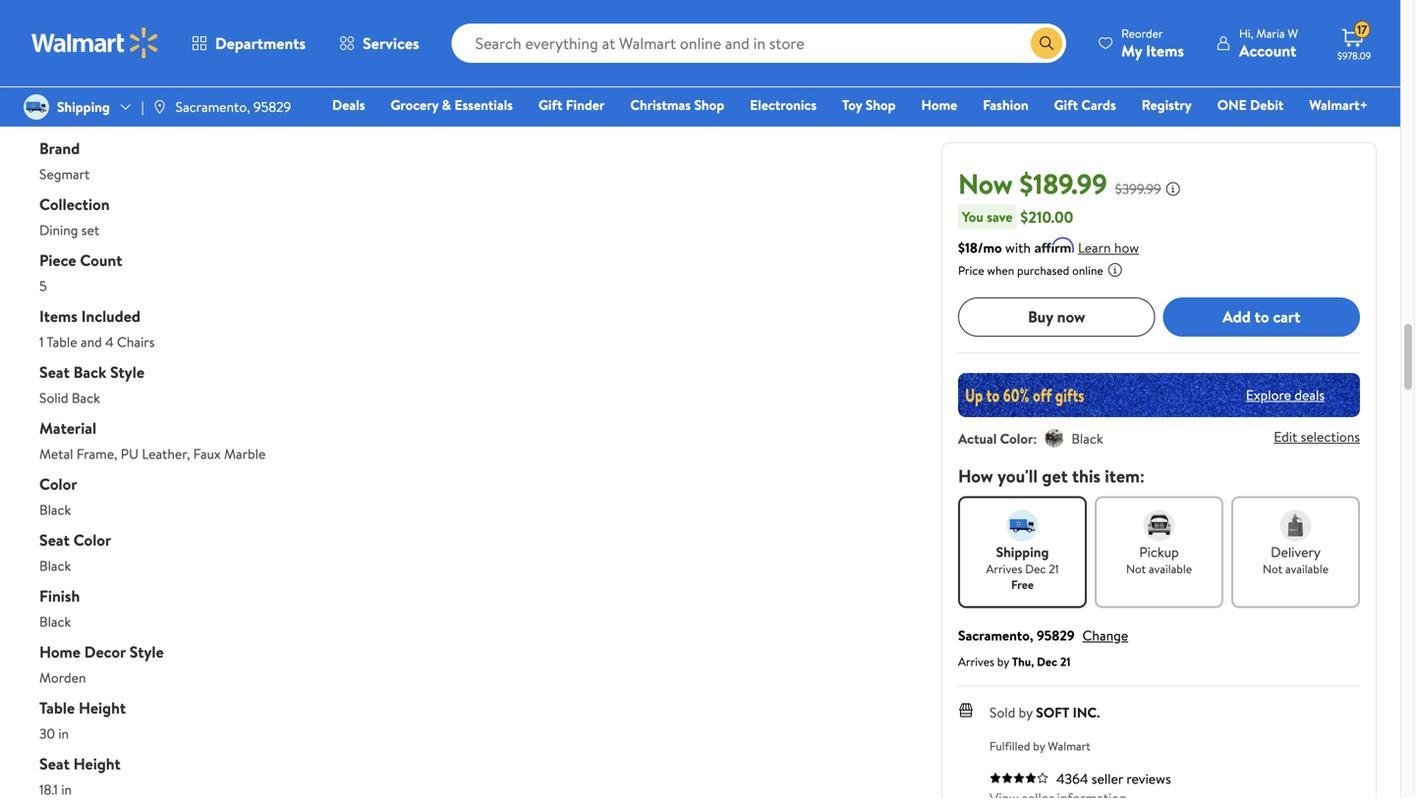 Task type: vqa. For each thing, say whether or not it's contained in the screenshot.
SEAT to the middle
yes



Task type: describe. For each thing, give the bounding box(es) containing it.
by for fulfilled
[[1033, 738, 1045, 755]]

1 seat from the top
[[39, 362, 70, 383]]

brand segmart collection dining set piece count 5 items included 1 table and 4 chairs seat back style solid back material metal frame, pu leather, faux marble color black seat color black finish black home decor style morden table height 30 in
[[39, 138, 266, 744]]

provide
[[584, 15, 628, 34]]

fashion
[[983, 95, 1028, 114]]

seat height
[[39, 754, 121, 775]]

count
[[80, 250, 122, 271]]

gift cards
[[1054, 95, 1116, 114]]

grocery
[[391, 95, 439, 114]]

&
[[442, 95, 451, 114]]

frame,
[[77, 445, 117, 464]]

w
[[1288, 25, 1298, 42]]

intent image for pickup image
[[1143, 510, 1175, 542]]

available for delivery
[[1285, 561, 1329, 578]]

dec inside sacramento, 95829 change arrives by thu, dec 21
[[1037, 654, 1057, 670]]

black up 'this'
[[1071, 429, 1103, 448]]

up to sixty percent off deals. shop now. image
[[958, 373, 1360, 417]]

sacramento, for sacramento, 95829
[[176, 97, 250, 116]]

edit
[[1274, 427, 1297, 447]]

height inside brand segmart collection dining set piece count 5 items included 1 table and 4 chairs seat back style solid back material metal frame, pu leather, faux marble color black seat color black finish black home decor style morden table height 30 in
[[79, 698, 126, 719]]

learn
[[1078, 238, 1111, 257]]

disclaimer
[[129, 36, 189, 55]]

finish
[[39, 586, 80, 607]]

aim
[[85, 15, 106, 34]]

set
[[81, 221, 99, 240]]

sold by soft inc.
[[990, 703, 1100, 723]]

now $189.99
[[958, 165, 1107, 203]]

you
[[962, 207, 984, 226]]

add to cart button
[[1163, 298, 1360, 337]]

faux
[[193, 445, 221, 464]]

black up finish
[[39, 557, 71, 576]]

online
[[1072, 262, 1103, 279]]

buy now button
[[958, 298, 1155, 337]]

and inside brand segmart collection dining set piece count 5 items included 1 table and 4 chairs seat back style solid back material metal frame, pu leather, faux marble color black seat color black finish black home decor style morden table height 30 in
[[81, 333, 102, 352]]

how
[[1114, 238, 1139, 257]]

21 inside sacramento, 95829 change arrives by thu, dec 21
[[1060, 654, 1071, 670]]

shop for christmas shop
[[694, 95, 724, 114]]

legal information image
[[1107, 262, 1123, 278]]

items inside reorder my items
[[1146, 40, 1184, 61]]

shipping for shipping arrives dec 21 free
[[996, 543, 1049, 562]]

purchased
[[1017, 262, 1069, 279]]

0 vertical spatial back
[[73, 362, 106, 383]]

gift finder link
[[530, 94, 614, 115]]

not for delivery
[[1263, 561, 1283, 578]]

learn more about strikethrough prices image
[[1165, 181, 1181, 197]]

deals
[[332, 95, 365, 114]]

explore deals
[[1246, 386, 1325, 405]]

buy now
[[1028, 306, 1085, 328]]

leather,
[[142, 445, 190, 464]]

walmart image
[[31, 28, 159, 59]]

learn how
[[1078, 238, 1139, 257]]

my
[[1121, 40, 1142, 61]]

toy shop link
[[833, 94, 905, 115]]

intent image for shipping image
[[1007, 510, 1038, 542]]

17
[[1357, 21, 1367, 38]]

morden
[[39, 669, 86, 688]]

$18/mo
[[958, 238, 1002, 257]]

2 vertical spatial color
[[73, 530, 111, 551]]

finder
[[566, 95, 605, 114]]

piece
[[39, 250, 76, 271]]

arrives inside sacramento, 95829 change arrives by thu, dec 21
[[958, 654, 994, 670]]

5
[[39, 277, 47, 296]]

with
[[1005, 238, 1031, 257]]

information.
[[290, 15, 365, 34]]

0 vertical spatial style
[[110, 362, 144, 383]]

home link
[[912, 94, 966, 115]]

3.9432 stars out of 5, based on 4364 seller reviews element
[[990, 773, 1048, 784]]

to inside add to cart button
[[1254, 306, 1269, 328]]

segmart
[[39, 165, 90, 184]]

0 vertical spatial table
[[47, 333, 77, 352]]

shipping for shipping
[[57, 97, 110, 116]]

0 vertical spatial color
[[1000, 429, 1033, 448]]

black down metal
[[39, 501, 71, 520]]

gift for gift cards
[[1054, 95, 1078, 114]]

explore
[[1246, 386, 1291, 405]]

essentials
[[454, 95, 513, 114]]

one debit link
[[1208, 94, 1293, 115]]

actual
[[958, 429, 997, 448]]

accurate
[[184, 15, 236, 34]]

suppliers
[[462, 15, 514, 34]]

$399.99
[[1115, 179, 1161, 198]]

thu,
[[1012, 654, 1034, 670]]

sacramento, 95829 change arrives by thu, dec 21
[[958, 626, 1128, 670]]

3 seat from the top
[[39, 754, 70, 775]]

deals
[[1295, 386, 1325, 405]]

you inside manufacturers, suppliers and others provide what you see here, and we have not verified it.
[[664, 15, 685, 34]]

dec inside shipping arrives dec 21 free
[[1025, 561, 1046, 578]]

buy
[[1028, 306, 1053, 328]]

toy
[[842, 95, 862, 114]]

others
[[542, 15, 580, 34]]

included
[[81, 306, 140, 327]]

get
[[1042, 464, 1068, 489]]

here,
[[712, 15, 742, 34]]

deals link
[[323, 94, 374, 115]]

by for sold
[[1019, 703, 1033, 723]]

gift finder
[[538, 95, 605, 114]]

by inside sacramento, 95829 change arrives by thu, dec 21
[[997, 654, 1009, 670]]

|
[[141, 97, 144, 116]]

how you'll get this item:
[[958, 464, 1145, 489]]

add to cart
[[1223, 306, 1300, 328]]

selections
[[1301, 427, 1360, 447]]

1 vertical spatial style
[[129, 642, 164, 663]]

Walmart Site-Wide search field
[[452, 24, 1066, 63]]

$978.09
[[1337, 49, 1371, 62]]



Task type: locate. For each thing, give the bounding box(es) containing it.
reorder
[[1121, 25, 1163, 42]]

1 horizontal spatial not
[[1263, 561, 1283, 578]]

color down metal
[[39, 474, 77, 495]]

0 horizontal spatial home
[[39, 642, 81, 663]]

pickup
[[1139, 543, 1179, 562]]

material
[[39, 418, 96, 439]]

available
[[1149, 561, 1192, 578], [1285, 561, 1329, 578]]

items inside brand segmart collection dining set piece count 5 items included 1 table and 4 chairs seat back style solid back material metal frame, pu leather, faux marble color black seat color black finish black home decor style morden table height 30 in
[[39, 306, 77, 327]]

1 horizontal spatial shipping
[[996, 543, 1049, 562]]

1 vertical spatial 21
[[1060, 654, 1071, 670]]

services button
[[322, 20, 436, 67]]

2 available from the left
[[1285, 561, 1329, 578]]

electronics link
[[741, 94, 825, 115]]

shipping down intent image for shipping
[[996, 543, 1049, 562]]

1 horizontal spatial home
[[921, 95, 957, 114]]

1 vertical spatial back
[[72, 389, 100, 408]]

back down 4
[[73, 362, 106, 383]]

sacramento, inside sacramento, 95829 change arrives by thu, dec 21
[[958, 626, 1033, 645]]

one
[[1217, 95, 1247, 114]]

0 horizontal spatial by
[[997, 654, 1009, 670]]

home inside brand segmart collection dining set piece count 5 items included 1 table and 4 chairs seat back style solid back material metal frame, pu leather, faux marble color black seat color black finish black home decor style morden table height 30 in
[[39, 642, 81, 663]]

decor
[[84, 642, 126, 663]]

have
[[791, 15, 818, 34]]

0 horizontal spatial not
[[1126, 561, 1146, 578]]

available down 'intent image for pickup'
[[1149, 561, 1192, 578]]

gift left the cards
[[1054, 95, 1078, 114]]

it.
[[63, 36, 74, 55]]

2 you from the left
[[664, 15, 685, 34]]

0 horizontal spatial sacramento,
[[176, 97, 250, 116]]

add
[[1223, 306, 1251, 328]]

gift for gift finder
[[538, 95, 562, 114]]

you up disclaimer
[[159, 15, 181, 34]]

home inside 'link'
[[921, 95, 957, 114]]

pu
[[121, 445, 139, 464]]

delivery
[[1271, 543, 1321, 562]]

see our disclaimer
[[81, 36, 189, 55]]

specifications image
[[878, 105, 902, 129]]

1 horizontal spatial 21
[[1060, 654, 1071, 670]]

1 horizontal spatial items
[[1146, 40, 1184, 61]]

reorder my items
[[1121, 25, 1184, 61]]

how
[[958, 464, 993, 489]]

gift inside 'gift cards' link
[[1054, 95, 1078, 114]]

back right solid
[[72, 389, 100, 408]]

item:
[[1105, 464, 1145, 489]]

shop right 'toy'
[[865, 95, 896, 114]]

1 vertical spatial by
[[1019, 703, 1033, 723]]

marble
[[224, 445, 266, 464]]

0 vertical spatial arrives
[[986, 561, 1022, 578]]

height
[[79, 698, 126, 719], [73, 754, 121, 775]]

dining
[[39, 221, 78, 240]]

0 horizontal spatial items
[[39, 306, 77, 327]]

 image
[[24, 94, 49, 120]]

edit selections
[[1274, 427, 1360, 447]]

arrives down intent image for shipping
[[986, 561, 1022, 578]]

1 gift from the left
[[538, 95, 562, 114]]

0 vertical spatial 21
[[1049, 561, 1059, 578]]

 image
[[152, 99, 168, 115]]

0 horizontal spatial shipping
[[57, 97, 110, 116]]

0 vertical spatial shipping
[[57, 97, 110, 116]]

shipping
[[57, 97, 110, 116], [996, 543, 1049, 562]]

registry
[[1142, 95, 1192, 114]]

not down 'intent image for pickup'
[[1126, 561, 1146, 578]]

intent image for delivery image
[[1280, 510, 1311, 542]]

inc.
[[1073, 703, 1100, 723]]

manufacturers,
[[368, 15, 458, 34]]

grocery & essentials link
[[382, 94, 522, 115]]

Search search field
[[452, 24, 1066, 63]]

arrives inside shipping arrives dec 21 free
[[986, 561, 1022, 578]]

21 inside shipping arrives dec 21 free
[[1049, 561, 1059, 578]]

1 shop from the left
[[694, 95, 724, 114]]

see
[[81, 36, 102, 55]]

21 right thu,
[[1060, 654, 1071, 670]]

95829 for sacramento, 95829 change arrives by thu, dec 21
[[1037, 626, 1075, 645]]

$210.00
[[1020, 206, 1073, 228]]

christmas shop link
[[621, 94, 733, 115]]

hi,
[[1239, 25, 1253, 42]]

:
[[1033, 429, 1037, 448]]

shipping inside shipping arrives dec 21 free
[[996, 543, 1049, 562]]

our
[[106, 36, 126, 55]]

sacramento,
[[176, 97, 250, 116], [958, 626, 1033, 645]]

not for pickup
[[1126, 561, 1146, 578]]

by right fulfilled
[[1033, 738, 1045, 755]]

available down intent image for delivery
[[1285, 561, 1329, 578]]

price
[[958, 262, 984, 279]]

0 vertical spatial by
[[997, 654, 1009, 670]]

departments
[[215, 32, 306, 54]]

1 vertical spatial color
[[39, 474, 77, 495]]

available inside delivery not available
[[1285, 561, 1329, 578]]

search icon image
[[1039, 35, 1054, 51]]

christmas shop
[[630, 95, 724, 114]]

shipping arrives dec 21 free
[[986, 543, 1059, 593]]

delivery not available
[[1263, 543, 1329, 578]]

95829 down 'departments'
[[253, 97, 291, 116]]

and left 4
[[81, 333, 102, 352]]

0 vertical spatial to
[[110, 15, 122, 34]]

toy shop
[[842, 95, 896, 114]]

2 not from the left
[[1263, 561, 1283, 578]]

and left we
[[746, 15, 767, 34]]

not
[[1126, 561, 1146, 578], [1263, 561, 1283, 578]]

affirm image
[[1035, 237, 1074, 253]]

1 vertical spatial arrives
[[958, 654, 994, 670]]

free
[[1011, 577, 1034, 593]]

1 horizontal spatial sacramento,
[[958, 626, 1033, 645]]

0 horizontal spatial 21
[[1049, 561, 1059, 578]]

1 horizontal spatial shop
[[865, 95, 896, 114]]

1 vertical spatial height
[[73, 754, 121, 775]]

0 vertical spatial dec
[[1025, 561, 1046, 578]]

1 vertical spatial seat
[[39, 530, 70, 551]]

dec right thu,
[[1037, 654, 1057, 670]]

product
[[239, 15, 287, 34]]

shop right christmas
[[694, 95, 724, 114]]

arrives
[[986, 561, 1022, 578], [958, 654, 994, 670]]

0 horizontal spatial 95829
[[253, 97, 291, 116]]

walmart
[[1048, 738, 1091, 755]]

seat up finish
[[39, 530, 70, 551]]

dec down intent image for shipping
[[1025, 561, 1046, 578]]

2 horizontal spatial by
[[1033, 738, 1045, 755]]

change
[[1082, 626, 1128, 645]]

by right 'sold'
[[1019, 703, 1033, 723]]

solid
[[39, 389, 68, 408]]

0 horizontal spatial you
[[159, 15, 181, 34]]

1 vertical spatial table
[[39, 698, 75, 719]]

color up finish
[[73, 530, 111, 551]]

1 available from the left
[[1149, 561, 1192, 578]]

21
[[1049, 561, 1059, 578], [1060, 654, 1071, 670]]

2 shop from the left
[[865, 95, 896, 114]]

seller
[[1092, 770, 1123, 789]]

specifications
[[39, 98, 134, 120]]

learn how button
[[1078, 238, 1139, 258]]

1 vertical spatial 95829
[[1037, 626, 1075, 645]]

0 vertical spatial height
[[79, 698, 126, 719]]

0 vertical spatial seat
[[39, 362, 70, 383]]

style right decor
[[129, 642, 164, 663]]

table right 1 at the left of the page
[[47, 333, 77, 352]]

not down intent image for delivery
[[1263, 561, 1283, 578]]

2 vertical spatial by
[[1033, 738, 1045, 755]]

1 horizontal spatial by
[[1019, 703, 1033, 723]]

you left see
[[664, 15, 685, 34]]

reviews
[[1126, 770, 1171, 789]]

1 you from the left
[[159, 15, 181, 34]]

0 horizontal spatial and
[[81, 333, 102, 352]]

1 vertical spatial dec
[[1037, 654, 1057, 670]]

gift inside gift finder link
[[538, 95, 562, 114]]

fulfilled
[[990, 738, 1030, 755]]

style down 'chairs' at the top of the page
[[110, 362, 144, 383]]

home up morden
[[39, 642, 81, 663]]

christmas
[[630, 95, 691, 114]]

verified
[[845, 15, 890, 34]]

2 vertical spatial seat
[[39, 754, 70, 775]]

home
[[921, 95, 957, 114], [39, 642, 81, 663]]

sacramento, right | in the top left of the page
[[176, 97, 250, 116]]

1 vertical spatial sacramento,
[[958, 626, 1033, 645]]

not inside delivery not available
[[1263, 561, 1283, 578]]

seat down 30
[[39, 754, 70, 775]]

0 vertical spatial items
[[1146, 40, 1184, 61]]

items
[[1146, 40, 1184, 61], [39, 306, 77, 327]]

and left others
[[517, 15, 539, 34]]

1 horizontal spatial 95829
[[1037, 626, 1075, 645]]

we
[[63, 15, 81, 34]]

home right specifications icon
[[921, 95, 957, 114]]

sacramento, for sacramento, 95829 change arrives by thu, dec 21
[[958, 626, 1033, 645]]

available for pickup
[[1149, 561, 1192, 578]]

0 horizontal spatial to
[[110, 15, 122, 34]]

4
[[105, 333, 114, 352]]

2 seat from the top
[[39, 530, 70, 551]]

see our disclaimer button
[[81, 36, 189, 55]]

seat up solid
[[39, 362, 70, 383]]

brand
[[39, 138, 80, 159]]

registry link
[[1133, 94, 1201, 115]]

0 horizontal spatial gift
[[538, 95, 562, 114]]

4364 seller reviews
[[1056, 770, 1171, 789]]

shipping up brand
[[57, 97, 110, 116]]

arrives left thu,
[[958, 654, 994, 670]]

1 horizontal spatial to
[[1254, 306, 1269, 328]]

95829 for sacramento, 95829
[[253, 97, 291, 116]]

30
[[39, 725, 55, 744]]

0 vertical spatial sacramento,
[[176, 97, 250, 116]]

1 horizontal spatial available
[[1285, 561, 1329, 578]]

sacramento, up thu,
[[958, 626, 1033, 645]]

95829 inside sacramento, 95829 change arrives by thu, dec 21
[[1037, 626, 1075, 645]]

explore deals link
[[1238, 378, 1332, 413]]

by left thu,
[[997, 654, 1009, 670]]

walmart+
[[1309, 95, 1368, 114]]

color up you'll at the bottom right
[[1000, 429, 1033, 448]]

$18/mo with
[[958, 238, 1031, 257]]

by
[[997, 654, 1009, 670], [1019, 703, 1033, 723], [1033, 738, 1045, 755]]

black down finish
[[39, 613, 71, 632]]

maria
[[1256, 25, 1285, 42]]

0 horizontal spatial shop
[[694, 95, 724, 114]]

1 horizontal spatial gift
[[1054, 95, 1078, 114]]

1 horizontal spatial you
[[664, 15, 685, 34]]

to left cart
[[1254, 306, 1269, 328]]

items up 1 at the left of the page
[[39, 306, 77, 327]]

gift left finder on the left of page
[[538, 95, 562, 114]]

0 vertical spatial 95829
[[253, 97, 291, 116]]

2 horizontal spatial and
[[746, 15, 767, 34]]

shop for toy shop
[[865, 95, 896, 114]]

1 vertical spatial home
[[39, 642, 81, 663]]

1 vertical spatial to
[[1254, 306, 1269, 328]]

available inside pickup not available
[[1149, 561, 1192, 578]]

1 vertical spatial shipping
[[996, 543, 1049, 562]]

cards
[[1081, 95, 1116, 114]]

0 vertical spatial home
[[921, 95, 957, 114]]

table
[[47, 333, 77, 352], [39, 698, 75, 719]]

now
[[1057, 306, 1085, 328]]

1 not from the left
[[1126, 561, 1146, 578]]

table up in
[[39, 698, 75, 719]]

items right my
[[1146, 40, 1184, 61]]

save
[[987, 207, 1013, 226]]

1 horizontal spatial and
[[517, 15, 539, 34]]

color
[[1000, 429, 1033, 448], [39, 474, 77, 495], [73, 530, 111, 551]]

you
[[159, 15, 181, 34], [664, 15, 685, 34]]

not inside pickup not available
[[1126, 561, 1146, 578]]

fashion link
[[974, 94, 1037, 115]]

services
[[363, 32, 419, 54]]

in
[[58, 725, 69, 744]]

21 right free
[[1049, 561, 1059, 578]]

1 vertical spatial items
[[39, 306, 77, 327]]

0 horizontal spatial available
[[1149, 561, 1192, 578]]

95829 left change button
[[1037, 626, 1075, 645]]

2 gift from the left
[[1054, 95, 1078, 114]]

to right the aim
[[110, 15, 122, 34]]

shop
[[694, 95, 724, 114], [865, 95, 896, 114]]

edit selections button
[[1274, 427, 1360, 447]]

shop inside 'link'
[[865, 95, 896, 114]]



